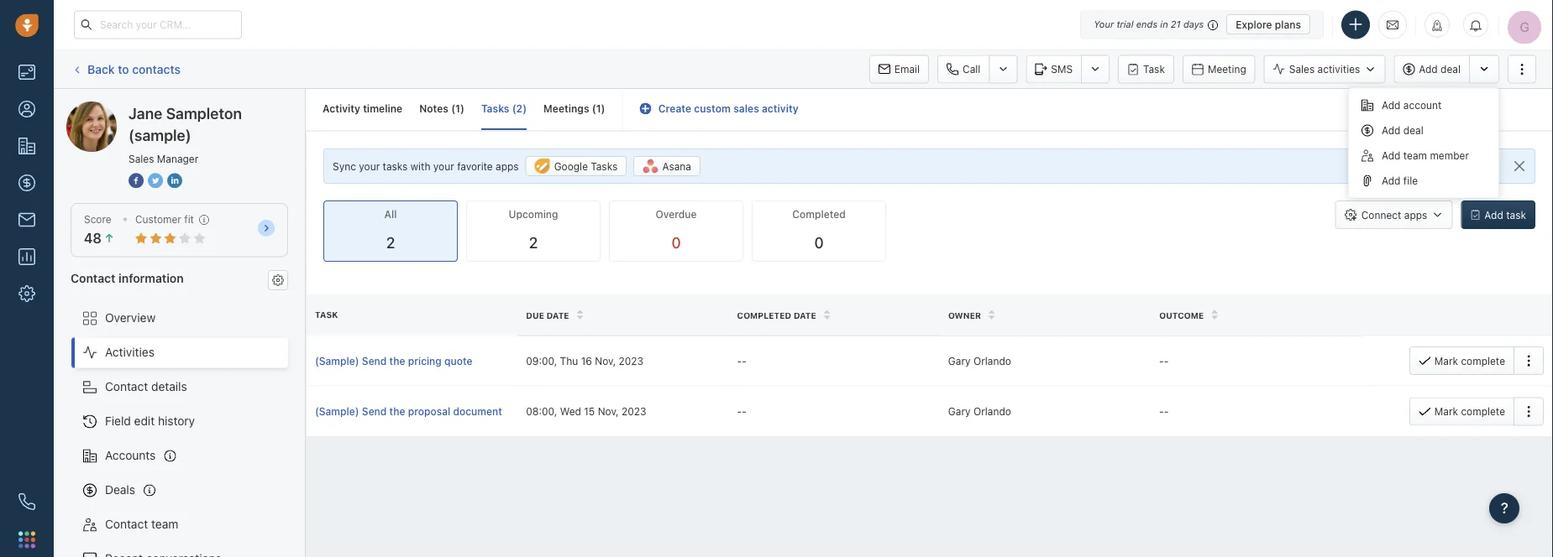 Task type: describe. For each thing, give the bounding box(es) containing it.
email button
[[869, 55, 929, 84]]

sampleton up manager
[[166, 104, 242, 122]]

0 vertical spatial apps
[[496, 160, 519, 172]]

tasks
[[383, 160, 408, 172]]

member
[[1430, 150, 1469, 162]]

complete for 09:00, thu 16 nov, 2023
[[1461, 355, 1505, 367]]

google tasks button
[[526, 156, 627, 177]]

contact details
[[105, 380, 187, 394]]

tasks inside button
[[591, 161, 618, 172]]

date for completed date
[[794, 311, 816, 320]]

add left account
[[1382, 99, 1401, 111]]

overview
[[105, 311, 156, 325]]

21
[[1171, 19, 1181, 30]]

orlando for 08:00, wed 15 nov, 2023
[[973, 406, 1011, 418]]

account
[[1403, 99, 1442, 111]]

0 for completed
[[814, 234, 824, 252]]

sales activities
[[1289, 63, 1360, 75]]

(sample) inside jane sampleton (sample)
[[129, 126, 191, 144]]

task
[[1506, 209, 1526, 221]]

wed
[[560, 406, 581, 418]]

deals
[[105, 483, 135, 497]]

contacts
[[132, 62, 181, 76]]

activities
[[105, 346, 155, 360]]

48 button
[[84, 231, 115, 247]]

meeting
[[1208, 63, 1246, 75]]

back
[[87, 62, 115, 76]]

sms button
[[1026, 55, 1081, 84]]

0 horizontal spatial deal
[[1403, 125, 1424, 136]]

contact information
[[71, 271, 184, 285]]

(sample) send the proposal document
[[315, 406, 502, 418]]

mark complete for 09:00, thu 16 nov, 2023
[[1435, 355, 1505, 367]]

activities
[[1318, 63, 1360, 75]]

pricing
[[408, 355, 442, 367]]

information
[[119, 271, 184, 285]]

(sample) for (sample) send the pricing quote
[[315, 355, 359, 367]]

completed for completed date
[[737, 311, 791, 320]]

explore plans
[[1236, 18, 1301, 30]]

score
[[84, 214, 111, 226]]

Search your CRM... text field
[[74, 10, 242, 39]]

add down add account
[[1382, 125, 1401, 136]]

sms
[[1051, 63, 1073, 75]]

meeting button
[[1183, 55, 1256, 84]]

(sample) send the pricing quote link
[[315, 354, 509, 369]]

activity
[[323, 103, 360, 115]]

48
[[84, 231, 102, 247]]

due date
[[526, 311, 569, 320]]

days
[[1183, 19, 1204, 30]]

15
[[584, 406, 595, 418]]

1 for meetings ( 1 )
[[596, 103, 601, 115]]

meetings
[[544, 103, 589, 115]]

overdue
[[656, 209, 697, 221]]

0 vertical spatial (sample)
[[190, 101, 238, 115]]

add task
[[1485, 209, 1526, 221]]

proposal
[[408, 406, 450, 418]]

1 vertical spatial add deal
[[1382, 125, 1424, 136]]

sales manager
[[129, 153, 198, 165]]

twitter circled image
[[148, 171, 163, 189]]

add left file at the top of page
[[1382, 175, 1401, 187]]

plans
[[1275, 18, 1301, 30]]

08:00, wed 15 nov, 2023
[[526, 406, 646, 418]]

sales for sales activities
[[1289, 63, 1315, 75]]

2 your from the left
[[433, 160, 454, 172]]

the for proposal
[[389, 406, 405, 418]]

( for tasks
[[512, 103, 516, 115]]

in
[[1160, 19, 1168, 30]]

your trial ends in 21 days
[[1094, 19, 1204, 30]]

( for meetings
[[592, 103, 596, 115]]

upcoming
[[509, 209, 558, 221]]

add task button
[[1461, 201, 1535, 229]]

mark complete button for 08:00, wed 15 nov, 2023
[[1409, 398, 1514, 426]]

trial
[[1117, 19, 1134, 30]]

explore
[[1236, 18, 1272, 30]]

your
[[1094, 19, 1114, 30]]

add deal button
[[1394, 55, 1469, 84]]

add up add file
[[1382, 150, 1401, 162]]

due
[[526, 311, 544, 320]]

activity timeline
[[323, 103, 402, 115]]

completed date
[[737, 311, 816, 320]]

accounts
[[105, 449, 156, 463]]

meetings ( 1 )
[[544, 103, 605, 115]]

team for add
[[1403, 150, 1427, 162]]

fit
[[184, 214, 194, 226]]

0 horizontal spatial tasks
[[481, 103, 509, 115]]

completed for completed
[[792, 209, 846, 221]]

notes
[[419, 103, 448, 115]]

gary for 08:00, wed 15 nov, 2023
[[948, 406, 971, 418]]

back to contacts
[[87, 62, 181, 76]]

gary for 09:00, thu 16 nov, 2023
[[948, 355, 971, 367]]

2023 for 08:00, wed 15 nov, 2023
[[622, 406, 646, 418]]

09:00,
[[526, 355, 557, 367]]

tasks ( 2 )
[[481, 103, 527, 115]]

thu
[[560, 355, 578, 367]]

customer fit
[[135, 214, 194, 226]]

freshworks switcher image
[[18, 532, 35, 549]]

1 horizontal spatial 2
[[516, 103, 523, 115]]

timeline
[[363, 103, 402, 115]]

notes ( 1 )
[[419, 103, 464, 115]]

email
[[894, 63, 920, 75]]

history
[[158, 415, 195, 428]]

details
[[151, 380, 187, 394]]

contact for contact information
[[71, 271, 116, 285]]

ends
[[1136, 19, 1158, 30]]

add team member
[[1382, 150, 1469, 162]]

call
[[963, 63, 980, 75]]

task inside button
[[1143, 63, 1165, 75]]



Task type: locate. For each thing, give the bounding box(es) containing it.
sales for sales manager
[[129, 153, 154, 165]]

1 vertical spatial contact
[[105, 380, 148, 394]]

manager
[[157, 153, 198, 165]]

team up file at the top of page
[[1403, 150, 1427, 162]]

0 vertical spatial (sample)
[[315, 355, 359, 367]]

create
[[658, 103, 691, 115]]

1 mark from the top
[[1435, 355, 1458, 367]]

sales
[[1289, 63, 1315, 75], [129, 153, 154, 165]]

1 vertical spatial team
[[151, 518, 178, 532]]

custom
[[694, 103, 731, 115]]

jane sampleton (sample) down contacts at the left
[[100, 101, 238, 115]]

2 (sample) from the top
[[315, 406, 359, 418]]

2 complete from the top
[[1461, 406, 1505, 418]]

--
[[737, 355, 747, 367], [1159, 355, 1169, 367], [737, 406, 747, 418], [1159, 406, 1169, 418]]

contact team
[[105, 518, 178, 532]]

team down accounts
[[151, 518, 178, 532]]

0 vertical spatial mark complete button
[[1409, 347, 1514, 376]]

team
[[1403, 150, 1427, 162], [151, 518, 178, 532]]

) for notes ( 1 )
[[460, 103, 464, 115]]

facebook circled image
[[129, 171, 144, 189]]

0 horizontal spatial your
[[359, 160, 380, 172]]

2 for all
[[386, 234, 395, 252]]

gary orlando for 08:00, wed 15 nov, 2023
[[948, 406, 1011, 418]]

task button
[[1118, 55, 1174, 84]]

0 up the completed date
[[814, 234, 824, 252]]

1 date from the left
[[546, 311, 569, 320]]

send for proposal
[[362, 406, 387, 418]]

1 complete from the top
[[1461, 355, 1505, 367]]

0 vertical spatial completed
[[792, 209, 846, 221]]

1 mark complete button from the top
[[1409, 347, 1514, 376]]

1 the from the top
[[389, 355, 405, 367]]

1 vertical spatial the
[[389, 406, 405, 418]]

) right notes
[[460, 103, 464, 115]]

add deal inside button
[[1419, 63, 1461, 75]]

sales
[[733, 103, 759, 115]]

0 vertical spatial the
[[389, 355, 405, 367]]

nov, for 16
[[595, 355, 616, 367]]

create custom sales activity
[[658, 103, 798, 115]]

1 ( from the left
[[451, 103, 455, 115]]

add deal
[[1419, 63, 1461, 75], [1382, 125, 1424, 136]]

contact down deals
[[105, 518, 148, 532]]

0 vertical spatial gary
[[948, 355, 971, 367]]

1 0 from the left
[[671, 234, 681, 252]]

mark for 08:00, wed 15 nov, 2023
[[1435, 406, 1458, 418]]

0 horizontal spatial jane
[[100, 101, 126, 115]]

0 vertical spatial gary orlando
[[948, 355, 1011, 367]]

nov, for 15
[[598, 406, 619, 418]]

explore plans link
[[1227, 14, 1310, 34]]

jane sampleton (sample)
[[100, 101, 238, 115], [129, 104, 242, 144]]

date
[[546, 311, 569, 320], [794, 311, 816, 320]]

0 vertical spatial contact
[[71, 271, 116, 285]]

asana
[[662, 161, 691, 172]]

2 vertical spatial contact
[[105, 518, 148, 532]]

add deal down add account
[[1382, 125, 1424, 136]]

document
[[453, 406, 502, 418]]

field
[[105, 415, 131, 428]]

1 horizontal spatial date
[[794, 311, 816, 320]]

2 gary orlando from the top
[[948, 406, 1011, 418]]

2 mark complete from the top
[[1435, 406, 1505, 418]]

call button
[[937, 55, 989, 84]]

1 vertical spatial tasks
[[591, 161, 618, 172]]

2 left "meetings"
[[516, 103, 523, 115]]

mng settings image
[[272, 274, 284, 286]]

0 vertical spatial mark complete
[[1435, 355, 1505, 367]]

09:00, thu 16 nov, 2023
[[526, 355, 644, 367]]

deal
[[1441, 63, 1461, 75], [1403, 125, 1424, 136]]

file
[[1403, 175, 1418, 187]]

jane down to
[[100, 101, 126, 115]]

send down "(sample) send the pricing quote"
[[362, 406, 387, 418]]

1 horizontal spatial 1
[[596, 103, 601, 115]]

1 horizontal spatial completed
[[792, 209, 846, 221]]

add up account
[[1419, 63, 1438, 75]]

sampleton down contacts at the left
[[129, 101, 187, 115]]

google
[[554, 161, 588, 172]]

jane down contacts at the left
[[129, 104, 162, 122]]

tasks right 'google'
[[591, 161, 618, 172]]

0 horizontal spatial team
[[151, 518, 178, 532]]

1 vertical spatial completed
[[737, 311, 791, 320]]

1 horizontal spatial 0
[[814, 234, 824, 252]]

0 down overdue
[[671, 234, 681, 252]]

2 ( from the left
[[512, 103, 516, 115]]

2 down all
[[386, 234, 395, 252]]

) for tasks ( 2 )
[[523, 103, 527, 115]]

1 vertical spatial gary
[[948, 406, 971, 418]]

sync
[[333, 160, 356, 172]]

2023 right 16
[[619, 355, 644, 367]]

0 vertical spatial team
[[1403, 150, 1427, 162]]

2 for upcoming
[[529, 234, 538, 252]]

( right "meetings"
[[592, 103, 596, 115]]

1 for notes ( 1 )
[[455, 103, 460, 115]]

0 horizontal spatial completed
[[737, 311, 791, 320]]

jane sampleton (sample) up manager
[[129, 104, 242, 144]]

mark for 09:00, thu 16 nov, 2023
[[1435, 355, 1458, 367]]

1 horizontal spatial team
[[1403, 150, 1427, 162]]

1 vertical spatial mark
[[1435, 406, 1458, 418]]

1 vertical spatial sales
[[129, 153, 154, 165]]

0 horizontal spatial 2
[[386, 234, 395, 252]]

0 horizontal spatial task
[[315, 310, 338, 320]]

apps right connect
[[1404, 209, 1427, 221]]

complete
[[1461, 355, 1505, 367], [1461, 406, 1505, 418]]

task down your trial ends in 21 days
[[1143, 63, 1165, 75]]

mark complete for 08:00, wed 15 nov, 2023
[[1435, 406, 1505, 418]]

deal inside add deal button
[[1441, 63, 1461, 75]]

2 gary from the top
[[948, 406, 971, 418]]

add account
[[1382, 99, 1442, 111]]

add file
[[1382, 175, 1418, 187]]

jane
[[100, 101, 126, 115], [129, 104, 162, 122]]

0 vertical spatial complete
[[1461, 355, 1505, 367]]

0 vertical spatial task
[[1143, 63, 1165, 75]]

2 horizontal spatial 2
[[529, 234, 538, 252]]

mark complete button for 09:00, thu 16 nov, 2023
[[1409, 347, 1514, 376]]

back to contacts link
[[71, 56, 181, 82]]

1 vertical spatial (sample)
[[315, 406, 359, 418]]

1 vertical spatial gary orlando
[[948, 406, 1011, 418]]

( for notes
[[451, 103, 455, 115]]

complete for 08:00, wed 15 nov, 2023
[[1461, 406, 1505, 418]]

2 mark from the top
[[1435, 406, 1458, 418]]

google tasks
[[554, 161, 618, 172]]

field edit history
[[105, 415, 195, 428]]

contact for contact details
[[105, 380, 148, 394]]

task up "(sample) send the pricing quote"
[[315, 310, 338, 320]]

1 right notes
[[455, 103, 460, 115]]

1 vertical spatial deal
[[1403, 125, 1424, 136]]

0 vertical spatial orlando
[[973, 355, 1011, 367]]

3 ( from the left
[[592, 103, 596, 115]]

1 send from the top
[[362, 355, 387, 367]]

1 horizontal spatial tasks
[[591, 161, 618, 172]]

1 vertical spatial send
[[362, 406, 387, 418]]

date for due date
[[546, 311, 569, 320]]

your right with
[[433, 160, 454, 172]]

1 vertical spatial task
[[315, 310, 338, 320]]

contact for contact team
[[105, 518, 148, 532]]

add deal up account
[[1419, 63, 1461, 75]]

0 horizontal spatial )
[[460, 103, 464, 115]]

( left "meetings"
[[512, 103, 516, 115]]

customer
[[135, 214, 181, 226]]

the left the proposal
[[389, 406, 405, 418]]

1 mark complete from the top
[[1435, 355, 1505, 367]]

mark complete
[[1435, 355, 1505, 367], [1435, 406, 1505, 418]]

0 horizontal spatial sales
[[129, 153, 154, 165]]

orlando for 09:00, thu 16 nov, 2023
[[973, 355, 1011, 367]]

0 vertical spatial deal
[[1441, 63, 1461, 75]]

0 vertical spatial mark
[[1435, 355, 1458, 367]]

0 for overdue
[[671, 234, 681, 252]]

1 horizontal spatial sales
[[1289, 63, 1315, 75]]

the left pricing
[[389, 355, 405, 367]]

deal up account
[[1441, 63, 1461, 75]]

1 (sample) from the top
[[315, 355, 359, 367]]

jane inside jane sampleton (sample)
[[129, 104, 162, 122]]

send for pricing
[[362, 355, 387, 367]]

-
[[737, 355, 742, 367], [742, 355, 747, 367], [1159, 355, 1164, 367], [1164, 355, 1169, 367], [737, 406, 742, 418], [742, 406, 747, 418], [1159, 406, 1164, 418], [1164, 406, 1169, 418]]

2 horizontal spatial (
[[592, 103, 596, 115]]

2 date from the left
[[794, 311, 816, 320]]

phone element
[[10, 485, 44, 519]]

deal down add account
[[1403, 125, 1424, 136]]

apps right favorite
[[496, 160, 519, 172]]

sales activities button
[[1264, 55, 1394, 84], [1264, 55, 1385, 84]]

(sample) up "sales manager" at the left of the page
[[129, 126, 191, 144]]

contact
[[71, 271, 116, 285], [105, 380, 148, 394], [105, 518, 148, 532]]

) left "meetings"
[[523, 103, 527, 115]]

1 vertical spatial nov,
[[598, 406, 619, 418]]

0 vertical spatial nov,
[[595, 355, 616, 367]]

2 horizontal spatial )
[[601, 103, 605, 115]]

2 down upcoming
[[529, 234, 538, 252]]

2023 right 15
[[622, 406, 646, 418]]

contact down 48
[[71, 271, 116, 285]]

favorite
[[457, 160, 493, 172]]

sales left the activities
[[1289, 63, 1315, 75]]

all
[[384, 209, 397, 221]]

mark complete button
[[1409, 347, 1514, 376], [1409, 398, 1514, 426]]

) right "meetings"
[[601, 103, 605, 115]]

1 horizontal spatial jane
[[129, 104, 162, 122]]

linkedin circled image
[[167, 171, 182, 189]]

1 right "meetings"
[[596, 103, 601, 115]]

0 vertical spatial add deal
[[1419, 63, 1461, 75]]

quote
[[444, 355, 472, 367]]

nov, right 16
[[595, 355, 616, 367]]

tasks right notes ( 1 )
[[481, 103, 509, 115]]

connect apps
[[1361, 209, 1427, 221]]

nov, right 15
[[598, 406, 619, 418]]

1 vertical spatial complete
[[1461, 406, 1505, 418]]

(
[[451, 103, 455, 115], [512, 103, 516, 115], [592, 103, 596, 115]]

1 ) from the left
[[460, 103, 464, 115]]

1 horizontal spatial )
[[523, 103, 527, 115]]

( right notes
[[451, 103, 455, 115]]

2
[[516, 103, 523, 115], [386, 234, 395, 252], [529, 234, 538, 252]]

nov,
[[595, 355, 616, 367], [598, 406, 619, 418]]

2 ) from the left
[[523, 103, 527, 115]]

2 send from the top
[[362, 406, 387, 418]]

2 1 from the left
[[596, 103, 601, 115]]

0 horizontal spatial 0
[[671, 234, 681, 252]]

1 1 from the left
[[455, 103, 460, 115]]

asana button
[[634, 156, 701, 177]]

orlando
[[973, 355, 1011, 367], [973, 406, 1011, 418]]

0 horizontal spatial 1
[[455, 103, 460, 115]]

16
[[581, 355, 592, 367]]

1 vertical spatial apps
[[1404, 209, 1427, 221]]

1 horizontal spatial (
[[512, 103, 516, 115]]

your right sync
[[359, 160, 380, 172]]

1 horizontal spatial your
[[433, 160, 454, 172]]

1 vertical spatial mark complete button
[[1409, 398, 1514, 426]]

your
[[359, 160, 380, 172], [433, 160, 454, 172]]

add
[[1419, 63, 1438, 75], [1382, 99, 1401, 111], [1382, 125, 1401, 136], [1382, 150, 1401, 162], [1382, 175, 1401, 187], [1485, 209, 1503, 221]]

1 horizontal spatial apps
[[1404, 209, 1427, 221]]

connect
[[1361, 209, 1401, 221]]

08:00,
[[526, 406, 557, 418]]

create custom sales activity link
[[640, 103, 798, 115]]

2 mark complete button from the top
[[1409, 398, 1514, 426]]

0 horizontal spatial apps
[[496, 160, 519, 172]]

0 vertical spatial tasks
[[481, 103, 509, 115]]

0 horizontal spatial date
[[546, 311, 569, 320]]

add left task
[[1485, 209, 1503, 221]]

1 vertical spatial mark complete
[[1435, 406, 1505, 418]]

contact down activities
[[105, 380, 148, 394]]

0 vertical spatial send
[[362, 355, 387, 367]]

1 vertical spatial (sample)
[[129, 126, 191, 144]]

sync your tasks with your favorite apps
[[333, 160, 519, 172]]

1 vertical spatial orlando
[[973, 406, 1011, 418]]

1 gary from the top
[[948, 355, 971, 367]]

(sample) for (sample) send the proposal document
[[315, 406, 359, 418]]

send left pricing
[[362, 355, 387, 367]]

1 gary orlando from the top
[[948, 355, 1011, 367]]

1 your from the left
[[359, 160, 380, 172]]

gary orlando for 09:00, thu 16 nov, 2023
[[948, 355, 1011, 367]]

2 0 from the left
[[814, 234, 824, 252]]

(sample) send the proposal document link
[[315, 404, 509, 419]]

0 horizontal spatial (
[[451, 103, 455, 115]]

sales up the 'facebook circled' image on the top of page
[[129, 153, 154, 165]]

email image
[[1387, 18, 1399, 32]]

(sample) up manager
[[190, 101, 238, 115]]

send
[[362, 355, 387, 367], [362, 406, 387, 418]]

2 orlando from the top
[[973, 406, 1011, 418]]

3 ) from the left
[[601, 103, 605, 115]]

0 vertical spatial 2023
[[619, 355, 644, 367]]

completed
[[792, 209, 846, 221], [737, 311, 791, 320]]

) for meetings ( 1 )
[[601, 103, 605, 115]]

(sample) send the pricing quote
[[315, 355, 472, 367]]

apps
[[496, 160, 519, 172], [1404, 209, 1427, 221]]

to
[[118, 62, 129, 76]]

1 vertical spatial 2023
[[622, 406, 646, 418]]

1 horizontal spatial deal
[[1441, 63, 1461, 75]]

1 horizontal spatial task
[[1143, 63, 1165, 75]]

1 orlando from the top
[[973, 355, 1011, 367]]

with
[[411, 160, 430, 172]]

owner
[[948, 311, 981, 320]]

the for pricing
[[389, 355, 405, 367]]

call link
[[937, 55, 989, 84]]

phone image
[[18, 494, 35, 511]]

team for contact
[[151, 518, 178, 532]]

2023 for 09:00, thu 16 nov, 2023
[[619, 355, 644, 367]]

2 the from the top
[[389, 406, 405, 418]]

0 vertical spatial sales
[[1289, 63, 1315, 75]]



Task type: vqa. For each thing, say whether or not it's contained in the screenshot.


